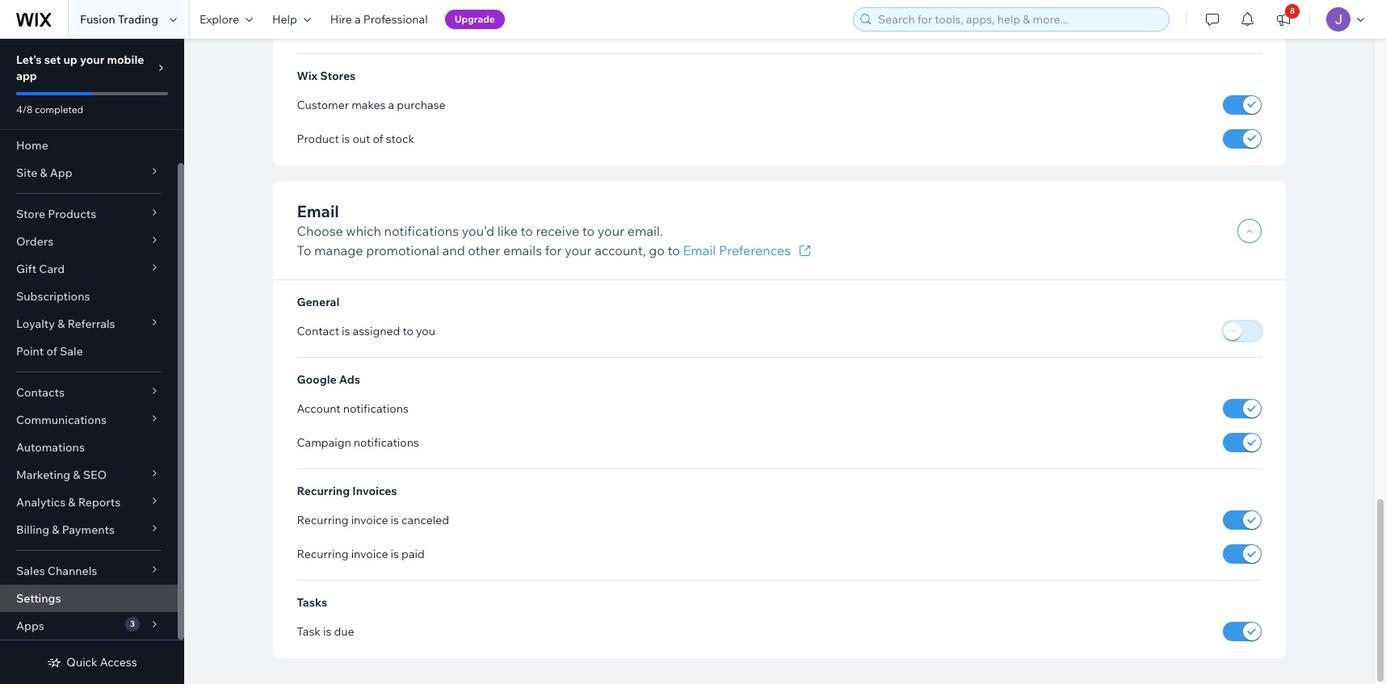 Task type: vqa. For each thing, say whether or not it's contained in the screenshot.
-
no



Task type: describe. For each thing, give the bounding box(es) containing it.
sales channels button
[[0, 558, 178, 585]]

upgrade
[[455, 13, 495, 25]]

purchase
[[397, 98, 446, 112]]

like
[[498, 223, 518, 239]]

you'd
[[462, 223, 495, 239]]

reports
[[78, 495, 121, 510]]

manage
[[314, 242, 363, 259]]

0 vertical spatial of
[[373, 132, 384, 146]]

billing & payments button
[[0, 516, 178, 544]]

let's
[[16, 53, 42, 67]]

recurring for recurring invoice is canceled
[[297, 513, 349, 528]]

hire a professional
[[330, 12, 428, 27]]

analytics & reports
[[16, 495, 121, 510]]

quick
[[67, 655, 98, 670]]

point
[[16, 344, 44, 359]]

email.
[[628, 223, 663, 239]]

assigned
[[353, 324, 400, 339]]

customer makes a purchase
[[297, 98, 446, 112]]

loyalty & referrals
[[16, 317, 115, 331]]

campaign notifications
[[297, 436, 419, 450]]

1 horizontal spatial a
[[388, 98, 395, 112]]

task
[[297, 625, 321, 639]]

up
[[63, 53, 77, 67]]

analytics
[[16, 495, 66, 510]]

1 horizontal spatial your
[[565, 242, 592, 259]]

receive
[[536, 223, 580, 239]]

is for out
[[342, 132, 350, 146]]

& for site
[[40, 166, 47, 180]]

automations
[[16, 440, 85, 455]]

products
[[48, 207, 96, 221]]

email preferences link
[[683, 241, 816, 260]]

google ads
[[297, 373, 360, 387]]

set
[[44, 53, 61, 67]]

paid
[[402, 547, 425, 562]]

you
[[416, 324, 436, 339]]

contacts button
[[0, 379, 178, 407]]

8 button
[[1266, 0, 1302, 39]]

Search for tools, apps, help & more... field
[[874, 8, 1165, 31]]

site & app
[[16, 166, 72, 180]]

contact is assigned to you
[[297, 324, 436, 339]]

gift
[[16, 262, 36, 276]]

out
[[353, 132, 370, 146]]

professional
[[364, 12, 428, 27]]

email preferences
[[683, 242, 791, 259]]

wix
[[297, 69, 318, 83]]

app
[[50, 166, 72, 180]]

notifications for account notifications
[[343, 402, 409, 416]]

quick access button
[[47, 655, 137, 670]]

your inside the let's set up your mobile app
[[80, 53, 104, 67]]

to
[[297, 242, 312, 259]]

promotional
[[366, 242, 440, 259]]

payments
[[62, 523, 115, 537]]

access
[[100, 655, 137, 670]]

hire a professional link
[[321, 0, 438, 39]]

recurring invoice is paid
[[297, 547, 425, 562]]

account
[[297, 402, 341, 416]]

canceled
[[402, 513, 449, 528]]

marketing & seo button
[[0, 461, 178, 489]]

campaign
[[297, 436, 351, 450]]

sidebar element
[[0, 39, 184, 685]]

& for loyalty
[[57, 317, 65, 331]]

gift card button
[[0, 255, 178, 283]]

preferences
[[719, 242, 791, 259]]

upgrade button
[[445, 10, 505, 29]]

0 horizontal spatial a
[[355, 12, 361, 27]]

notifications inside email choose which notifications you'd like to receive to your email.
[[384, 223, 459, 239]]

help button
[[263, 0, 321, 39]]

contact
[[297, 324, 339, 339]]

is left the canceled
[[391, 513, 399, 528]]

google
[[297, 373, 337, 387]]

stores
[[320, 69, 356, 83]]

quick access
[[67, 655, 137, 670]]

product is out of stock
[[297, 132, 415, 146]]

marketing
[[16, 468, 70, 483]]

recurring for recurring invoice is paid
[[297, 547, 349, 562]]

referrals
[[67, 317, 115, 331]]

billing
[[16, 523, 49, 537]]

other
[[468, 242, 501, 259]]

home link
[[0, 132, 178, 159]]

loyalty
[[16, 317, 55, 331]]

task is due
[[297, 625, 354, 639]]

4/8 completed
[[16, 103, 83, 116]]

settings
[[16, 592, 61, 606]]

recurring for recurring invoices
[[297, 484, 350, 499]]

& for marketing
[[73, 468, 80, 483]]

orders
[[16, 234, 54, 249]]

go
[[649, 242, 665, 259]]



Task type: locate. For each thing, give the bounding box(es) containing it.
a
[[355, 12, 361, 27], [388, 98, 395, 112]]

to right receive
[[583, 223, 595, 239]]

1 horizontal spatial email
[[683, 242, 716, 259]]

store products button
[[0, 200, 178, 228]]

is
[[342, 132, 350, 146], [342, 324, 350, 339], [391, 513, 399, 528], [391, 547, 399, 562], [323, 625, 332, 639]]

hire
[[330, 12, 352, 27]]

home
[[16, 138, 48, 153]]

tasks
[[297, 596, 327, 610]]

fusion trading
[[80, 12, 158, 27]]

1 vertical spatial recurring
[[297, 513, 349, 528]]

notifications up campaign notifications
[[343, 402, 409, 416]]

to left you
[[403, 324, 414, 339]]

0 vertical spatial notifications
[[384, 223, 459, 239]]

email up choose
[[297, 201, 339, 221]]

& left seo
[[73, 468, 80, 483]]

email inside email choose which notifications you'd like to receive to your email.
[[297, 201, 339, 221]]

0 vertical spatial recurring
[[297, 484, 350, 499]]

recurring invoice is canceled
[[297, 513, 449, 528]]

which
[[346, 223, 381, 239]]

1 vertical spatial a
[[388, 98, 395, 112]]

1 recurring from the top
[[297, 484, 350, 499]]

app
[[16, 69, 37, 83]]

product
[[297, 132, 339, 146]]

invoice for paid
[[351, 547, 388, 562]]

invoice
[[351, 513, 388, 528], [351, 547, 388, 562]]

communications
[[16, 413, 107, 428]]

of right out
[[373, 132, 384, 146]]

store products
[[16, 207, 96, 221]]

& left "reports"
[[68, 495, 76, 510]]

1 vertical spatial of
[[46, 344, 57, 359]]

invoice down invoices
[[351, 513, 388, 528]]

is left due
[[323, 625, 332, 639]]

2 vertical spatial notifications
[[354, 436, 419, 450]]

customer
[[297, 98, 349, 112]]

emails
[[503, 242, 542, 259]]

subscriptions link
[[0, 283, 178, 310]]

billing & payments
[[16, 523, 115, 537]]

of left sale in the bottom of the page
[[46, 344, 57, 359]]

2 vertical spatial recurring
[[297, 547, 349, 562]]

recurring down campaign
[[297, 484, 350, 499]]

choose
[[297, 223, 343, 239]]

3
[[130, 619, 135, 630]]

0 vertical spatial a
[[355, 12, 361, 27]]

general
[[297, 295, 340, 309]]

analytics & reports button
[[0, 489, 178, 516]]

your right the for
[[565, 242, 592, 259]]

settings link
[[0, 585, 178, 613]]

site & app button
[[0, 159, 178, 187]]

0 horizontal spatial your
[[80, 53, 104, 67]]

explore
[[200, 12, 239, 27]]

communications button
[[0, 407, 178, 434]]

contacts
[[16, 386, 65, 400]]

email for email preferences
[[683, 242, 716, 259]]

a right makes
[[388, 98, 395, 112]]

4/8
[[16, 103, 33, 116]]

a right hire
[[355, 12, 361, 27]]

&
[[40, 166, 47, 180], [57, 317, 65, 331], [73, 468, 80, 483], [68, 495, 76, 510], [52, 523, 59, 537]]

sale
[[60, 344, 83, 359]]

gift card
[[16, 262, 65, 276]]

recurring down recurring invoices
[[297, 513, 349, 528]]

3 recurring from the top
[[297, 547, 349, 562]]

account,
[[595, 242, 646, 259]]

apps
[[16, 619, 44, 634]]

wix stores
[[297, 69, 356, 83]]

email
[[297, 201, 339, 221], [683, 242, 716, 259]]

1 horizontal spatial of
[[373, 132, 384, 146]]

loyalty & referrals button
[[0, 310, 178, 338]]

email for email choose which notifications you'd like to receive to your email.
[[297, 201, 339, 221]]

seo
[[83, 468, 107, 483]]

invoice for canceled
[[351, 513, 388, 528]]

8
[[1291, 6, 1296, 16]]

your inside email choose which notifications you'd like to receive to your email.
[[598, 223, 625, 239]]

2 recurring from the top
[[297, 513, 349, 528]]

& right site
[[40, 166, 47, 180]]

& for billing
[[52, 523, 59, 537]]

recurring invoices
[[297, 484, 397, 499]]

point of sale link
[[0, 338, 178, 365]]

makes
[[352, 98, 386, 112]]

your up account,
[[598, 223, 625, 239]]

0 horizontal spatial of
[[46, 344, 57, 359]]

1 vertical spatial your
[[598, 223, 625, 239]]

trading
[[118, 12, 158, 27]]

1 vertical spatial invoice
[[351, 547, 388, 562]]

orders button
[[0, 228, 178, 255]]

recurring up the tasks
[[297, 547, 349, 562]]

to right go
[[668, 242, 680, 259]]

invoice down recurring invoice is canceled
[[351, 547, 388, 562]]

site
[[16, 166, 37, 180]]

is left out
[[342, 132, 350, 146]]

recurring
[[297, 484, 350, 499], [297, 513, 349, 528], [297, 547, 349, 562]]

completed
[[35, 103, 83, 116]]

2 horizontal spatial your
[[598, 223, 625, 239]]

your right the up
[[80, 53, 104, 67]]

2 vertical spatial your
[[565, 242, 592, 259]]

help
[[272, 12, 297, 27]]

notifications down account notifications
[[354, 436, 419, 450]]

point of sale
[[16, 344, 83, 359]]

for
[[545, 242, 562, 259]]

0 vertical spatial email
[[297, 201, 339, 221]]

is left paid
[[391, 547, 399, 562]]

automations link
[[0, 434, 178, 461]]

notifications up promotional
[[384, 223, 459, 239]]

& right billing
[[52, 523, 59, 537]]

0 vertical spatial invoice
[[351, 513, 388, 528]]

store
[[16, 207, 45, 221]]

email choose which notifications you'd like to receive to your email.
[[297, 201, 663, 239]]

sales
[[16, 564, 45, 579]]

subscriptions
[[16, 289, 90, 304]]

0 vertical spatial your
[[80, 53, 104, 67]]

2 invoice from the top
[[351, 547, 388, 562]]

to right like
[[521, 223, 533, 239]]

marketing & seo
[[16, 468, 107, 483]]

is right contact
[[342, 324, 350, 339]]

ads
[[339, 373, 360, 387]]

sales channels
[[16, 564, 97, 579]]

& right loyalty
[[57, 317, 65, 331]]

fusion
[[80, 12, 115, 27]]

email right go
[[683, 242, 716, 259]]

and
[[443, 242, 465, 259]]

1 invoice from the top
[[351, 513, 388, 528]]

card
[[39, 262, 65, 276]]

1 vertical spatial notifications
[[343, 402, 409, 416]]

0 horizontal spatial email
[[297, 201, 339, 221]]

let's set up your mobile app
[[16, 53, 144, 83]]

is for due
[[323, 625, 332, 639]]

of inside sidebar element
[[46, 344, 57, 359]]

notifications for campaign notifications
[[354, 436, 419, 450]]

1 vertical spatial email
[[683, 242, 716, 259]]

is for assigned
[[342, 324, 350, 339]]

& for analytics
[[68, 495, 76, 510]]



